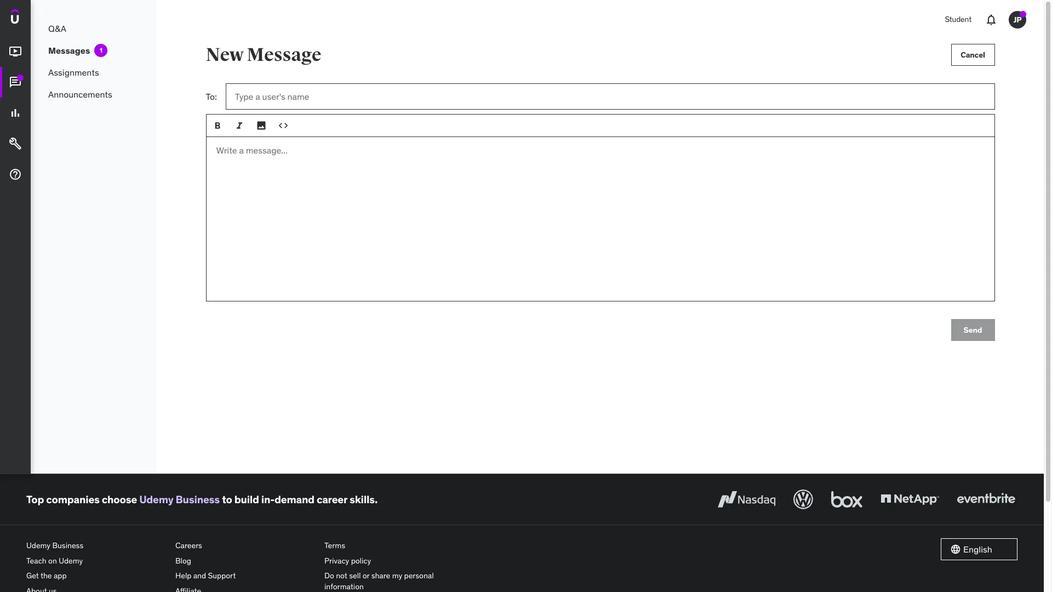 Task type: describe. For each thing, give the bounding box(es) containing it.
2 medium image from the top
[[9, 106, 22, 120]]

build
[[234, 493, 259, 506]]

companies
[[46, 493, 100, 506]]

career
[[317, 493, 347, 506]]

terms privacy policy do not sell or share my personal information
[[325, 541, 434, 591]]

terms link
[[325, 538, 465, 553]]

get
[[26, 571, 39, 581]]

bold image
[[212, 120, 223, 131]]

0 vertical spatial udemy business link
[[139, 493, 220, 506]]

q&a
[[48, 23, 66, 34]]

jp link
[[1005, 7, 1031, 33]]

announcements
[[48, 89, 112, 100]]

new
[[206, 43, 244, 66]]

2 medium image from the top
[[9, 137, 22, 150]]

get the app link
[[26, 569, 167, 584]]

careers link
[[175, 538, 316, 553]]

demand
[[275, 493, 315, 506]]

1 medium image from the top
[[9, 45, 22, 58]]

small image
[[951, 544, 962, 555]]

english
[[964, 544, 993, 555]]

eventbrite image
[[955, 487, 1018, 511]]

Write a message... text field
[[206, 137, 995, 301]]

share
[[371, 571, 390, 581]]

english button
[[941, 538, 1018, 560]]

to:
[[206, 91, 217, 102]]

top
[[26, 493, 44, 506]]

business inside the "udemy business teach on udemy get the app"
[[52, 541, 83, 550]]

you have alerts image
[[1020, 11, 1027, 18]]

Type a user's name text field
[[226, 83, 995, 110]]

italic image
[[234, 120, 245, 131]]

3 medium image from the top
[[9, 168, 22, 181]]

blog
[[175, 556, 191, 565]]

not
[[336, 571, 347, 581]]

do not sell or share my personal information button
[[325, 569, 465, 592]]

announcements link
[[31, 83, 157, 105]]

messages
[[48, 45, 90, 56]]

information
[[325, 581, 364, 591]]

the
[[41, 571, 52, 581]]

2 horizontal spatial udemy
[[139, 493, 173, 506]]

and
[[193, 571, 206, 581]]

q&a link
[[31, 18, 157, 39]]

1
[[100, 46, 103, 54]]

nasdaq image
[[715, 487, 778, 511]]



Task type: locate. For each thing, give the bounding box(es) containing it.
my
[[392, 571, 402, 581]]

udemy business link up get the app link
[[26, 538, 167, 553]]

udemy right choose
[[139, 493, 173, 506]]

udemy image
[[11, 9, 61, 28]]

code image
[[278, 120, 289, 131]]

business left to
[[176, 493, 220, 506]]

on
[[48, 556, 57, 565]]

0 horizontal spatial business
[[52, 541, 83, 550]]

box image
[[829, 487, 866, 511]]

udemy
[[139, 493, 173, 506], [26, 541, 50, 550], [59, 556, 83, 565]]

0 vertical spatial business
[[176, 493, 220, 506]]

student
[[945, 14, 972, 24]]

0 horizontal spatial udemy
[[26, 541, 50, 550]]

do
[[325, 571, 334, 581]]

new message
[[206, 43, 321, 66]]

blog link
[[175, 553, 316, 569]]

1 vertical spatial medium image
[[9, 106, 22, 120]]

app
[[54, 571, 67, 581]]

help and support link
[[175, 569, 316, 584]]

1 vertical spatial udemy
[[26, 541, 50, 550]]

medium image
[[9, 45, 22, 58], [9, 137, 22, 150], [9, 168, 22, 181]]

send
[[964, 325, 983, 335]]

1 vertical spatial udemy business link
[[26, 538, 167, 553]]

1 vertical spatial medium image
[[9, 137, 22, 150]]

top companies choose udemy business to build in-demand career skills.
[[26, 493, 378, 506]]

careers
[[175, 541, 202, 550]]

udemy business teach on udemy get the app
[[26, 541, 83, 581]]

0 vertical spatial udemy
[[139, 493, 173, 506]]

sell
[[349, 571, 361, 581]]

teach
[[26, 556, 46, 565]]

send button
[[951, 319, 995, 341]]

medium image
[[9, 76, 22, 89], [9, 106, 22, 120]]

netapp image
[[879, 487, 942, 511]]

privacy policy link
[[325, 553, 465, 569]]

1 medium image from the top
[[9, 76, 22, 89]]

volkswagen image
[[792, 487, 816, 511]]

terms
[[325, 541, 345, 550]]

skills.
[[350, 493, 378, 506]]

1 vertical spatial business
[[52, 541, 83, 550]]

student link
[[939, 7, 978, 33]]

assignments link
[[31, 61, 157, 83]]

1 horizontal spatial udemy
[[59, 556, 83, 565]]

message
[[247, 43, 321, 66]]

notifications image
[[985, 13, 998, 26]]

jp
[[1014, 15, 1022, 24]]

personal
[[404, 571, 434, 581]]

business
[[176, 493, 220, 506], [52, 541, 83, 550]]

cancel link
[[951, 44, 995, 66]]

choose
[[102, 493, 137, 506]]

support
[[208, 571, 236, 581]]

teach on udemy link
[[26, 553, 167, 569]]

in-
[[261, 493, 275, 506]]

0 vertical spatial medium image
[[9, 76, 22, 89]]

policy
[[351, 556, 371, 565]]

udemy up teach
[[26, 541, 50, 550]]

business up on
[[52, 541, 83, 550]]

assignments
[[48, 67, 99, 78]]

to
[[222, 493, 232, 506]]

image image
[[256, 120, 267, 131]]

0 vertical spatial medium image
[[9, 45, 22, 58]]

careers blog help and support
[[175, 541, 236, 581]]

1 horizontal spatial business
[[176, 493, 220, 506]]

help
[[175, 571, 192, 581]]

privacy
[[325, 556, 349, 565]]

2 vertical spatial udemy
[[59, 556, 83, 565]]

udemy business link up careers
[[139, 493, 220, 506]]

cancel
[[961, 50, 985, 60]]

udemy business link
[[139, 493, 220, 506], [26, 538, 167, 553]]

2 vertical spatial medium image
[[9, 168, 22, 181]]

udemy right on
[[59, 556, 83, 565]]

or
[[363, 571, 370, 581]]



Task type: vqa. For each thing, say whether or not it's contained in the screenshot.
'JP'
yes



